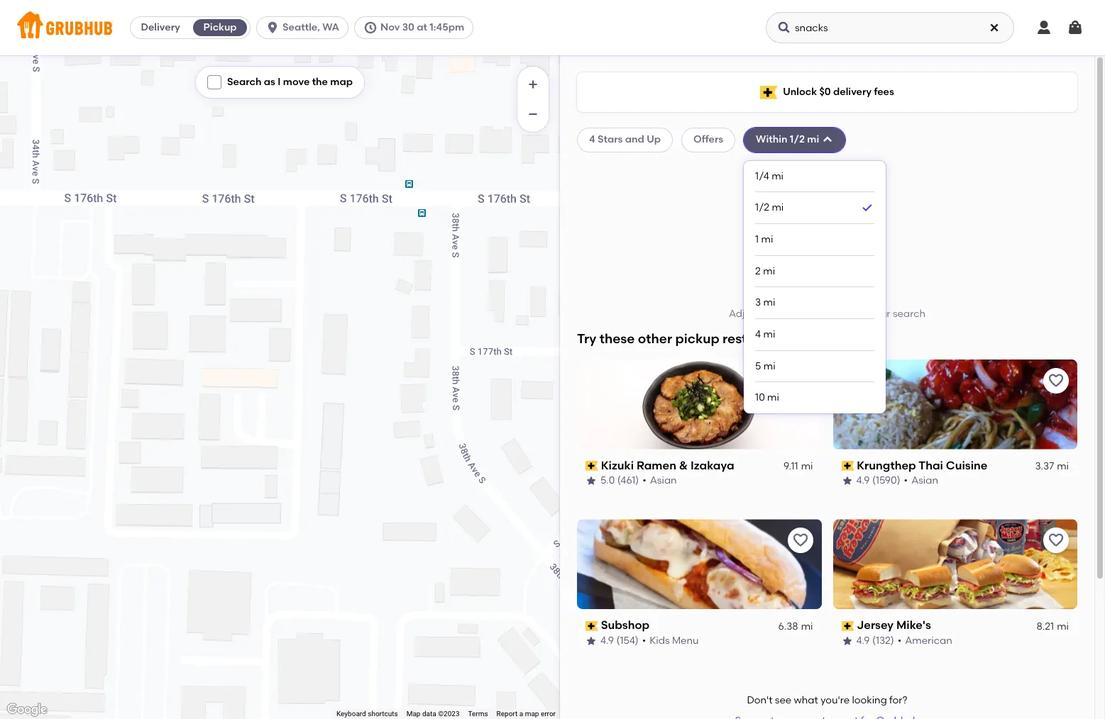 Task type: locate. For each thing, give the bounding box(es) containing it.
1 horizontal spatial asian
[[912, 475, 938, 487]]

0 horizontal spatial your
[[762, 308, 783, 320]]

see
[[775, 696, 792, 708]]

$0
[[819, 86, 831, 98]]

map region
[[0, 0, 616, 720]]

nov 30 at 1:45pm button
[[354, 16, 479, 39]]

3.37 mi
[[1035, 461, 1069, 473]]

asian
[[650, 475, 677, 487], [912, 475, 938, 487]]

1 horizontal spatial 4
[[755, 329, 761, 341]]

asian down kizuki ramen & izakaya
[[650, 475, 677, 487]]

don't see what you're looking for?
[[747, 696, 908, 708]]

4.9 for jersey mike's
[[856, 635, 870, 647]]

mi right 2
[[763, 265, 775, 277]]

10
[[755, 392, 765, 404]]

mi for 4 mi
[[763, 329, 775, 341]]

1/2 mi
[[755, 202, 784, 214]]

0 horizontal spatial map
[[330, 76, 353, 88]]

subscription pass image left krungthep
[[842, 461, 854, 471]]

&
[[679, 459, 688, 472]]

1 horizontal spatial 1/2
[[790, 134, 805, 146]]

3.37
[[1035, 461, 1054, 473]]

1 vertical spatial map
[[525, 711, 539, 718]]

mi right 3.37
[[1057, 461, 1069, 473]]

0 vertical spatial 4
[[589, 134, 595, 146]]

• asian down the ramen
[[643, 475, 677, 487]]

mi right the 5
[[764, 360, 776, 372]]

4.9 (154)
[[601, 635, 639, 647]]

2 your from the left
[[870, 308, 891, 320]]

save this restaurant button for thai
[[1044, 368, 1069, 394]]

your left search
[[870, 308, 891, 320]]

1/2 right within
[[790, 134, 805, 146]]

4.9 left (1590)
[[856, 475, 870, 487]]

menu
[[672, 635, 699, 647]]

mi for 2 mi
[[763, 265, 775, 277]]

wa
[[322, 21, 339, 33]]

mi for 3 mi
[[764, 297, 775, 309]]

map
[[407, 711, 421, 718]]

1:45pm
[[430, 21, 464, 33]]

report
[[497, 711, 518, 718]]

mi for 10 mi
[[767, 392, 779, 404]]

for?
[[890, 696, 908, 708]]

4 mi
[[755, 329, 775, 341]]

mi
[[807, 134, 819, 146], [772, 170, 784, 182], [772, 202, 784, 214], [761, 234, 773, 246], [763, 265, 775, 277], [764, 297, 775, 309], [763, 329, 775, 341], [764, 360, 776, 372], [767, 392, 779, 404], [801, 461, 813, 473], [1057, 461, 1069, 473], [801, 621, 813, 633], [1057, 621, 1069, 633]]

asian down krungthep thai cuisine
[[912, 475, 938, 487]]

1 vertical spatial 4
[[755, 329, 761, 341]]

1 horizontal spatial your
[[870, 308, 891, 320]]

mi right 6.38
[[801, 621, 813, 633]]

star icon image for subshop
[[586, 636, 597, 648]]

0 horizontal spatial 1/2
[[755, 202, 770, 214]]

• asian
[[643, 475, 677, 487], [904, 475, 938, 487]]

ramen
[[637, 459, 676, 472]]

star icon image left 4.9 (1590) in the bottom of the page
[[842, 476, 853, 487]]

• asian down krungthep thai cuisine
[[904, 475, 938, 487]]

4.9 left (154)
[[601, 635, 614, 647]]

the
[[312, 76, 328, 88]]

your
[[762, 308, 783, 320], [870, 308, 891, 320]]

star icon image left 5.0 at the bottom right
[[586, 476, 597, 487]]

svg image
[[1067, 19, 1084, 36], [266, 21, 280, 35], [363, 21, 378, 35], [989, 22, 1000, 33], [822, 134, 834, 146]]

• american
[[898, 635, 953, 647]]

svg image inside seattle, wa button
[[266, 21, 280, 35]]

3 mi
[[755, 297, 775, 309]]

8.21 mi
[[1037, 621, 1069, 633]]

terms link
[[468, 711, 488, 718]]

data
[[422, 711, 436, 718]]

or
[[814, 308, 823, 320]]

mi right 1
[[761, 234, 773, 246]]

mi inside option
[[772, 202, 784, 214]]

1/2 down 1/4
[[755, 202, 770, 214]]

map right the
[[330, 76, 353, 88]]

subscription pass image
[[586, 461, 598, 471], [842, 461, 854, 471], [842, 622, 854, 632]]

unlock
[[783, 86, 817, 98]]

1/2
[[790, 134, 805, 146], [755, 202, 770, 214]]

kizuki
[[601, 459, 634, 472]]

broaden
[[826, 308, 867, 320]]

6.38
[[778, 621, 798, 633]]

10 mi
[[755, 392, 779, 404]]

• for krungthep thai cuisine
[[904, 475, 908, 487]]

• for jersey mike's
[[898, 635, 902, 647]]

grubhub plus flag logo image
[[760, 86, 777, 99]]

save this restaurant button for ramen
[[788, 368, 813, 394]]

keyboard shortcuts button
[[336, 710, 398, 720]]

filters
[[785, 308, 811, 320]]

map
[[330, 76, 353, 88], [525, 711, 539, 718]]

mi right 3
[[764, 297, 775, 309]]

• for subshop
[[642, 635, 646, 647]]

4.9 (1590)
[[856, 475, 901, 487]]

1 horizontal spatial • asian
[[904, 475, 938, 487]]

save this restaurant button
[[788, 368, 813, 394], [1044, 368, 1069, 394], [788, 528, 813, 554], [1044, 528, 1069, 554]]

restaurants
[[723, 331, 797, 347]]

krungthep
[[857, 459, 916, 472]]

mi for 1/4 mi
[[772, 170, 784, 182]]

2
[[755, 265, 761, 277]]

0 horizontal spatial • asian
[[643, 475, 677, 487]]

4.9 for subshop
[[601, 635, 614, 647]]

mi right 8.21
[[1057, 621, 1069, 633]]

subscription pass image left the jersey
[[842, 622, 854, 632]]

save this restaurant image
[[792, 533, 809, 550]]

shortcuts
[[368, 711, 398, 718]]

map right a
[[525, 711, 539, 718]]

• right (461)
[[643, 475, 647, 487]]

mi right 1/4
[[772, 170, 784, 182]]

1 asian from the left
[[650, 475, 677, 487]]

• right (1590)
[[904, 475, 908, 487]]

pickup
[[203, 21, 237, 33]]

pickup
[[675, 331, 720, 347]]

save this restaurant button for mike's
[[1044, 528, 1069, 554]]

1/4 mi
[[755, 170, 784, 182]]

mi for 8.21 mi
[[1057, 621, 1069, 633]]

save this restaurant image for cuisine
[[1048, 372, 1065, 389]]

2 mi
[[755, 265, 775, 277]]

seattle, wa
[[283, 21, 339, 33]]

jersey
[[857, 619, 894, 633]]

mi up 5 mi
[[763, 329, 775, 341]]

•
[[643, 475, 647, 487], [904, 475, 908, 487], [642, 635, 646, 647], [898, 635, 902, 647]]

4.9 down the jersey
[[856, 635, 870, 647]]

2 asian from the left
[[912, 475, 938, 487]]

google image
[[4, 701, 50, 720]]

1 horizontal spatial svg image
[[1036, 19, 1053, 36]]

0 horizontal spatial asian
[[650, 475, 677, 487]]

within 1/2 mi
[[756, 134, 819, 146]]

svg image
[[1036, 19, 1053, 36], [777, 21, 792, 35]]

list box
[[755, 161, 875, 414]]

subscription pass image for jersey mike's
[[842, 622, 854, 632]]

4 left 'stars'
[[589, 134, 595, 146]]

star icon image for jersey mike's
[[842, 636, 853, 648]]

save this restaurant image
[[792, 372, 809, 389], [1048, 372, 1065, 389], [1048, 533, 1065, 550]]

star icon image down subscription pass image
[[586, 636, 597, 648]]

1 vertical spatial 1/2
[[755, 202, 770, 214]]

• asian for thai
[[904, 475, 938, 487]]

nov 30 at 1:45pm
[[380, 21, 464, 33]]

star icon image
[[586, 476, 597, 487], [842, 476, 853, 487], [586, 636, 597, 648], [842, 636, 853, 648]]

mi for 6.38 mi
[[801, 621, 813, 633]]

mi right 9.11
[[801, 461, 813, 473]]

Search for food, convenience, alcohol... search field
[[766, 12, 1014, 43]]

mi right 10
[[767, 392, 779, 404]]

american
[[905, 635, 953, 647]]

asian for thai
[[912, 475, 938, 487]]

check icon image
[[860, 201, 875, 215]]

4 for 4 mi
[[755, 329, 761, 341]]

• for kizuki ramen & izakaya
[[643, 475, 647, 487]]

star icon image left 4.9 (132) at the bottom right of page
[[842, 636, 853, 648]]

jersey mike's logo image
[[833, 520, 1078, 610]]

your right 3
[[762, 308, 783, 320]]

2 • asian from the left
[[904, 475, 938, 487]]

1 • asian from the left
[[643, 475, 677, 487]]

don't
[[747, 696, 773, 708]]

delivery button
[[131, 16, 190, 39]]

mi for 1/2 mi
[[772, 202, 784, 214]]

4 down adjust
[[755, 329, 761, 341]]

1/2 inside option
[[755, 202, 770, 214]]

0 horizontal spatial 4
[[589, 134, 595, 146]]

• left kids
[[642, 635, 646, 647]]

jersey mike's
[[857, 619, 931, 633]]

mi down 1/4 mi
[[772, 202, 784, 214]]

• down jersey mike's
[[898, 635, 902, 647]]

subscription pass image left the kizuki at the bottom right
[[586, 461, 598, 471]]

4 inside list box
[[755, 329, 761, 341]]

• kids menu
[[642, 635, 699, 647]]

1/4
[[755, 170, 769, 182]]

0 vertical spatial map
[[330, 76, 353, 88]]

you're
[[821, 696, 850, 708]]

nov
[[380, 21, 400, 33]]



Task type: describe. For each thing, give the bounding box(es) containing it.
report a map error link
[[497, 711, 556, 718]]

other
[[638, 331, 672, 347]]

pickup button
[[190, 16, 250, 39]]

asian for ramen
[[650, 475, 677, 487]]

©2023
[[438, 711, 460, 718]]

star icon image for kizuki ramen & izakaya
[[586, 476, 597, 487]]

error
[[541, 711, 556, 718]]

krungthep thai cuisine
[[857, 459, 988, 472]]

minus icon image
[[526, 107, 540, 121]]

1
[[755, 234, 759, 246]]

fees
[[874, 86, 894, 98]]

move
[[283, 76, 310, 88]]

mi for 1 mi
[[761, 234, 773, 246]]

subscription pass image for krungthep thai cuisine
[[842, 461, 854, 471]]

izakaya
[[691, 459, 734, 472]]

4 for 4 stars and up
[[589, 134, 595, 146]]

i
[[278, 76, 281, 88]]

and
[[625, 134, 644, 146]]

search
[[227, 76, 262, 88]]

6.38 mi
[[778, 621, 813, 633]]

search
[[893, 308, 926, 320]]

0 horizontal spatial svg image
[[777, 21, 792, 35]]

(154)
[[616, 635, 639, 647]]

5.0 (461)
[[601, 475, 639, 487]]

nearby
[[800, 331, 845, 347]]

a
[[519, 711, 523, 718]]

1 your from the left
[[762, 308, 783, 320]]

subscription pass image for kizuki ramen & izakaya
[[586, 461, 598, 471]]

main navigation navigation
[[0, 0, 1105, 55]]

stars
[[598, 134, 623, 146]]

seattle, wa button
[[256, 16, 354, 39]]

subshop
[[601, 619, 650, 633]]

mi for 5 mi
[[764, 360, 776, 372]]

delivery
[[141, 21, 180, 33]]

4.9 for krungthep thai cuisine
[[856, 475, 870, 487]]

terms
[[468, 711, 488, 718]]

plus icon image
[[526, 77, 540, 92]]

kizuki ramen & izakaya
[[601, 459, 734, 472]]

thai
[[919, 459, 943, 472]]

adjust
[[729, 308, 759, 320]]

try
[[577, 331, 597, 347]]

5.0
[[601, 475, 615, 487]]

mike's
[[897, 619, 931, 633]]

search as i move the map
[[227, 76, 353, 88]]

at
[[417, 21, 427, 33]]

1 horizontal spatial map
[[525, 711, 539, 718]]

0 vertical spatial 1/2
[[790, 134, 805, 146]]

9.11 mi
[[784, 461, 813, 473]]

these
[[600, 331, 635, 347]]

1 mi
[[755, 234, 773, 246]]

svg image inside nov 30 at 1:45pm button
[[363, 21, 378, 35]]

• asian for ramen
[[643, 475, 677, 487]]

offers
[[694, 134, 723, 146]]

krungthep thai cuisine logo image
[[833, 360, 1078, 450]]

list box containing 1/4 mi
[[755, 161, 875, 414]]

4.9 (132)
[[856, 635, 894, 647]]

5 mi
[[755, 360, 776, 372]]

8.21
[[1037, 621, 1054, 633]]

seattle,
[[283, 21, 320, 33]]

unlock $0 delivery fees
[[783, 86, 894, 98]]

1/2 mi option
[[755, 193, 875, 224]]

mi right within
[[807, 134, 819, 146]]

delivery
[[833, 86, 872, 98]]

(1590)
[[872, 475, 901, 487]]

mi for 3.37 mi
[[1057, 461, 1069, 473]]

star icon image for krungthep thai cuisine
[[842, 476, 853, 487]]

9.11
[[784, 461, 798, 473]]

keyboard shortcuts
[[336, 711, 398, 718]]

cuisine
[[946, 459, 988, 472]]

subshop logo image
[[577, 520, 822, 610]]

adjust your filters or broaden your search
[[729, 308, 926, 320]]

what
[[794, 696, 818, 708]]

3
[[755, 297, 761, 309]]

map data ©2023
[[407, 711, 460, 718]]

(132)
[[872, 635, 894, 647]]

up
[[647, 134, 661, 146]]

keyboard
[[336, 711, 366, 718]]

kizuki ramen & izakaya logo image
[[577, 360, 822, 450]]

report a map error
[[497, 711, 556, 718]]

5
[[755, 360, 761, 372]]

as
[[264, 76, 275, 88]]

try these other pickup restaurants nearby
[[577, 331, 845, 347]]

4 stars and up
[[589, 134, 661, 146]]

mi for 9.11 mi
[[801, 461, 813, 473]]

30
[[402, 21, 414, 33]]

save this restaurant image for &
[[792, 372, 809, 389]]

subscription pass image
[[586, 622, 598, 632]]

kids
[[650, 635, 670, 647]]

looking
[[852, 696, 887, 708]]



Task type: vqa. For each thing, say whether or not it's contained in the screenshot.


